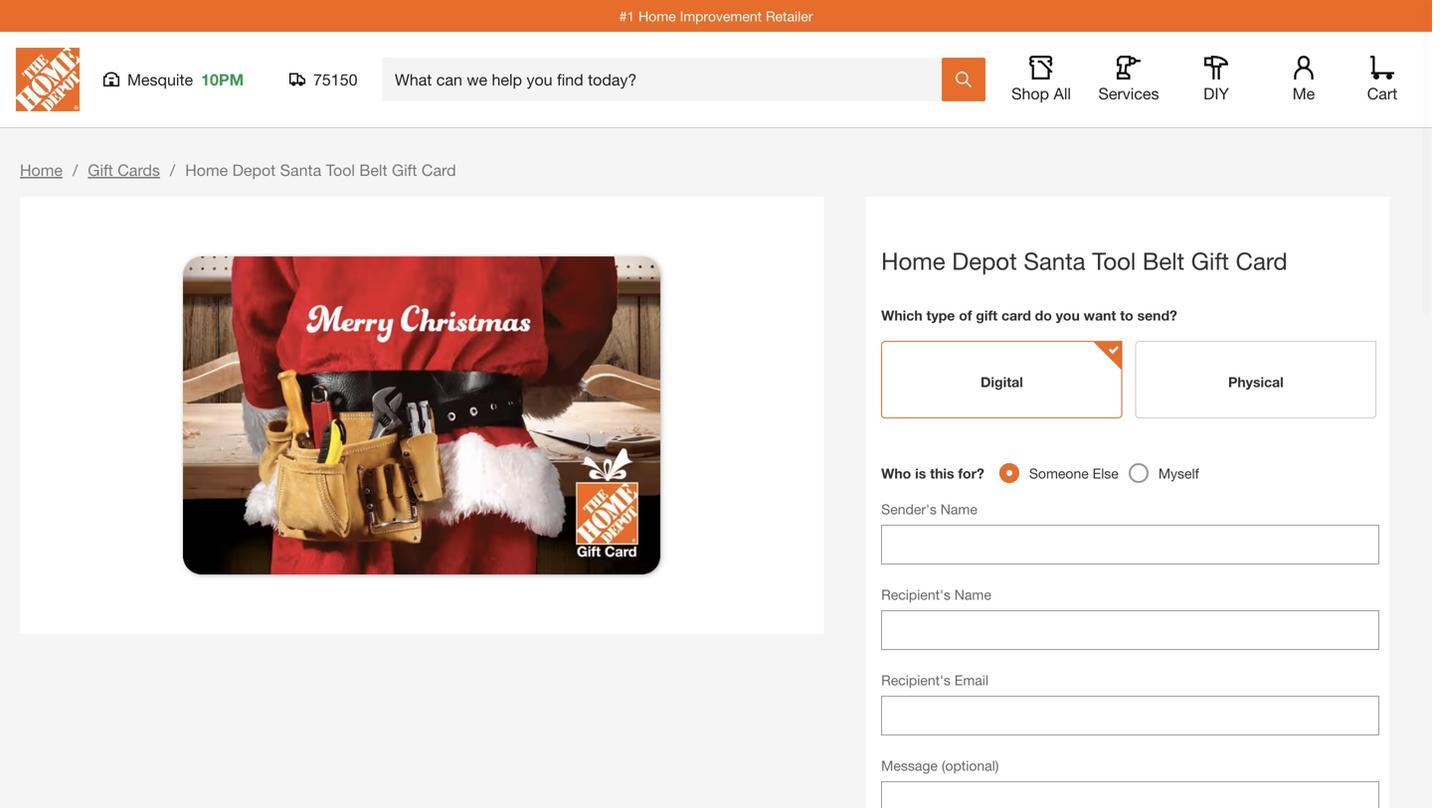 Task type: locate. For each thing, give the bounding box(es) containing it.
shop all button
[[1010, 56, 1074, 103]]

tool
[[326, 161, 355, 180], [1093, 247, 1136, 275]]

santa down 75150 button
[[280, 161, 322, 180]]

home up which
[[882, 247, 946, 275]]

0 horizontal spatial santa
[[280, 161, 322, 180]]

name down "for?"
[[941, 501, 978, 518]]

type
[[927, 307, 955, 324]]

0 horizontal spatial depot
[[232, 161, 276, 180]]

card
[[422, 161, 456, 180], [1236, 247, 1288, 275]]

myself
[[1159, 466, 1200, 482]]

1 vertical spatial tool
[[1093, 247, 1136, 275]]

0 vertical spatial name
[[941, 501, 978, 518]]

home left gift cards "link"
[[20, 161, 63, 180]]

all
[[1054, 84, 1071, 103]]

who
[[882, 466, 912, 482]]

digital link
[[882, 341, 1123, 419]]

0 vertical spatial recipient's
[[882, 587, 951, 603]]

depot up "gift"
[[952, 247, 1017, 275]]

recipient's for recipient's name
[[882, 587, 951, 603]]

of
[[959, 307, 972, 324]]

0 vertical spatial card
[[422, 161, 456, 180]]

/ right home link on the top
[[73, 161, 78, 180]]

cards
[[118, 161, 160, 180]]

want
[[1084, 307, 1117, 324]]

tool up to
[[1093, 247, 1136, 275]]

tool down 75150
[[326, 161, 355, 180]]

0 horizontal spatial /
[[73, 161, 78, 180]]

1 horizontal spatial belt
[[1143, 247, 1185, 275]]

1 horizontal spatial /
[[170, 161, 175, 180]]

#1
[[619, 8, 635, 24]]

0 horizontal spatial belt
[[360, 161, 388, 180]]

1 vertical spatial name
[[955, 587, 992, 603]]

/ right cards
[[170, 161, 175, 180]]

belt
[[360, 161, 388, 180], [1143, 247, 1185, 275]]

someone else
[[1030, 466, 1119, 482]]

santa
[[280, 161, 322, 180], [1024, 247, 1086, 275]]

name
[[941, 501, 978, 518], [955, 587, 992, 603]]

1 vertical spatial santa
[[1024, 247, 1086, 275]]

Sender's Name text field
[[882, 525, 1380, 565]]

else
[[1093, 466, 1119, 482]]

/
[[73, 161, 78, 180], [170, 161, 175, 180]]

1 vertical spatial card
[[1236, 247, 1288, 275]]

services button
[[1097, 56, 1161, 103]]

services
[[1099, 84, 1160, 103]]

0 horizontal spatial card
[[422, 161, 456, 180]]

santa up do
[[1024, 247, 1086, 275]]

recipient's down sender's on the bottom of the page
[[882, 587, 951, 603]]

depot
[[232, 161, 276, 180], [952, 247, 1017, 275]]

0 vertical spatial tool
[[326, 161, 355, 180]]

gift
[[88, 161, 113, 180], [392, 161, 417, 180], [1192, 247, 1230, 275]]

gift
[[976, 307, 998, 324]]

1 vertical spatial recipient's
[[882, 673, 951, 689]]

1 recipient's from the top
[[882, 587, 951, 603]]

is
[[915, 466, 927, 482]]

recipient's for recipient's email
[[882, 673, 951, 689]]

improvement
[[680, 8, 762, 24]]

0 horizontal spatial tool
[[326, 161, 355, 180]]

0 horizontal spatial gift
[[88, 161, 113, 180]]

me
[[1293, 84, 1316, 103]]

1 horizontal spatial gift
[[392, 161, 417, 180]]

Recipient's Email email field
[[882, 696, 1380, 736]]

recipient's
[[882, 587, 951, 603], [882, 673, 951, 689]]

recipient's left email
[[882, 673, 951, 689]]

0 vertical spatial belt
[[360, 161, 388, 180]]

depot down 10pm
[[232, 161, 276, 180]]

2 recipient's from the top
[[882, 673, 951, 689]]

digital
[[981, 374, 1024, 391]]

name up email
[[955, 587, 992, 603]]

Message (optional) text field
[[882, 782, 1380, 809]]

1 horizontal spatial card
[[1236, 247, 1288, 275]]

name for recipient's name
[[955, 587, 992, 603]]

home
[[639, 8, 676, 24], [20, 161, 63, 180], [185, 161, 228, 180], [882, 247, 946, 275]]

physical
[[1229, 374, 1284, 391]]

gift cards link
[[88, 161, 160, 180]]

1 vertical spatial depot
[[952, 247, 1017, 275]]

0 vertical spatial santa
[[280, 161, 322, 180]]



Task type: vqa. For each thing, say whether or not it's contained in the screenshot.
Which type of gift card do you want to send?
yes



Task type: describe. For each thing, give the bounding box(es) containing it.
cart
[[1368, 84, 1398, 103]]

email
[[955, 673, 989, 689]]

default image digital image
[[183, 257, 661, 575]]

sender's name
[[882, 501, 978, 518]]

home / gift cards / home depot santa tool belt gift card
[[20, 161, 456, 180]]

someone
[[1030, 466, 1089, 482]]

75150 button
[[290, 70, 358, 90]]

1 vertical spatial belt
[[1143, 247, 1185, 275]]

diy
[[1204, 84, 1230, 103]]

recipient's name
[[882, 587, 992, 603]]

sender's
[[882, 501, 937, 518]]

this
[[930, 466, 955, 482]]

shop all
[[1012, 84, 1071, 103]]

What can we help you find today? search field
[[395, 59, 941, 100]]

for?
[[959, 466, 985, 482]]

2 / from the left
[[170, 161, 175, 180]]

retailer
[[766, 8, 813, 24]]

home right cards
[[185, 161, 228, 180]]

10pm
[[201, 70, 244, 89]]

which
[[882, 307, 923, 324]]

which type of gift card do you want to send?
[[882, 307, 1178, 324]]

you
[[1056, 307, 1080, 324]]

1 / from the left
[[73, 161, 78, 180]]

#1 home improvement retailer
[[619, 8, 813, 24]]

to
[[1121, 307, 1134, 324]]

mesquite 10pm
[[127, 70, 244, 89]]

2 horizontal spatial gift
[[1192, 247, 1230, 275]]

card
[[1002, 307, 1032, 324]]

mesquite
[[127, 70, 193, 89]]

home link
[[20, 161, 63, 180]]

who is this for?
[[882, 466, 985, 482]]

diy button
[[1185, 56, 1249, 103]]

0 vertical spatial depot
[[232, 161, 276, 180]]

home depot santa tool belt gift card
[[882, 247, 1288, 275]]

1 horizontal spatial tool
[[1093, 247, 1136, 275]]

physical link
[[1136, 341, 1377, 419]]

recipient's email
[[882, 673, 989, 689]]

name for sender's name
[[941, 501, 978, 518]]

the home depot logo image
[[16, 48, 80, 111]]

message
[[882, 758, 938, 775]]

(optional)
[[942, 758, 999, 775]]

home right '#1'
[[639, 8, 676, 24]]

Recipient's Name text field
[[882, 611, 1380, 651]]

do
[[1035, 307, 1052, 324]]

message (optional)
[[882, 758, 999, 775]]

75150
[[313, 70, 358, 89]]

me button
[[1273, 56, 1336, 103]]

1 horizontal spatial depot
[[952, 247, 1017, 275]]

send?
[[1138, 307, 1178, 324]]

1 horizontal spatial santa
[[1024, 247, 1086, 275]]

cart link
[[1361, 56, 1405, 103]]

shop
[[1012, 84, 1050, 103]]



